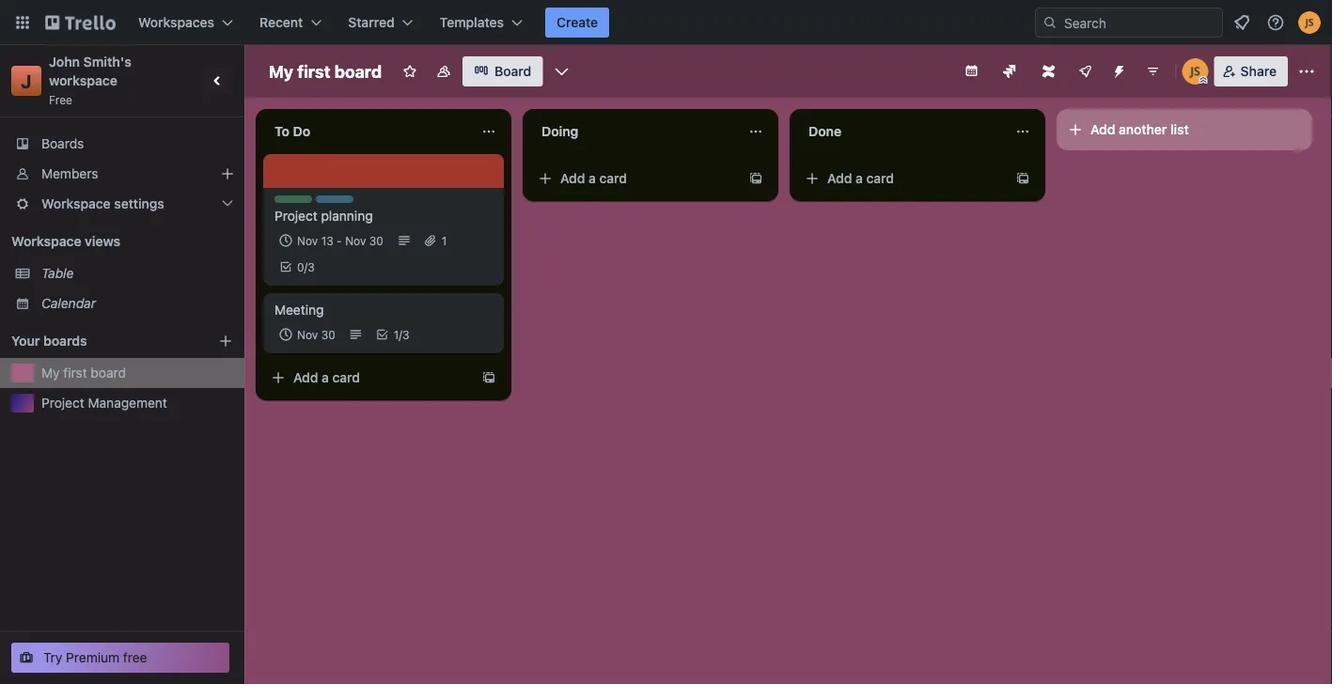 Task type: vqa. For each thing, say whether or not it's contained in the screenshot.
first within the "Board name" text box
yes



Task type: locate. For each thing, give the bounding box(es) containing it.
add down doing on the top of the page
[[560, 171, 585, 186]]

first down the boards at the left of page
[[63, 365, 87, 381]]

a down doing text box
[[589, 171, 596, 186]]

1 vertical spatial first
[[63, 365, 87, 381]]

1 horizontal spatial 1
[[442, 234, 447, 247]]

project for color: sky, title: "project" element
[[316, 197, 355, 210]]

add a card button
[[530, 164, 741, 194], [797, 164, 1008, 194], [263, 363, 474, 393]]

add down nov 30 checkbox at the left
[[293, 370, 318, 385]]

first
[[297, 61, 331, 81], [63, 365, 87, 381]]

add a card for done
[[827, 171, 894, 186]]

my first board
[[269, 61, 382, 81], [41, 365, 126, 381]]

nov for nov 30
[[297, 328, 318, 341]]

board
[[334, 61, 382, 81], [91, 365, 126, 381]]

j link
[[11, 66, 41, 96]]

confluence icon image
[[1042, 65, 1056, 78]]

project inside "link"
[[41, 395, 84, 411]]

/ for 1
[[399, 328, 402, 341]]

0 vertical spatial my first board
[[269, 61, 382, 81]]

0 vertical spatial 1
[[442, 234, 447, 247]]

done
[[809, 124, 842, 139]]

workspace inside dropdown button
[[41, 196, 111, 212]]

primary element
[[0, 0, 1332, 45]]

1 down meeting link
[[394, 328, 399, 341]]

my inside my first board text box
[[269, 61, 293, 81]]

0 vertical spatial first
[[297, 61, 331, 81]]

management
[[88, 395, 167, 411]]

workspaces button
[[127, 8, 245, 38]]

30 down meeting
[[321, 328, 335, 341]]

nov left '13'
[[297, 234, 318, 247]]

3 down meeting link
[[402, 328, 409, 341]]

0 vertical spatial workspace
[[41, 196, 111, 212]]

recent
[[260, 15, 303, 30]]

1 horizontal spatial create from template… image
[[1015, 171, 1031, 186]]

/
[[304, 260, 308, 274], [399, 328, 402, 341]]

1 create from template… image from the left
[[748, 171, 763, 186]]

automation image
[[1104, 56, 1131, 83]]

my down recent
[[269, 61, 293, 81]]

1 horizontal spatial board
[[334, 61, 382, 81]]

create from template… image
[[748, 171, 763, 186], [1015, 171, 1031, 186]]

show menu image
[[1298, 62, 1316, 81]]

add a card
[[560, 171, 627, 186], [827, 171, 894, 186], [293, 370, 360, 385]]

workspace visible image
[[436, 64, 451, 79]]

card for done
[[866, 171, 894, 186]]

create from template… image
[[481, 370, 496, 385]]

card for to do
[[332, 370, 360, 385]]

0 horizontal spatial add a card button
[[263, 363, 474, 393]]

card down doing text box
[[599, 171, 627, 186]]

settings
[[114, 196, 164, 212]]

workspace views
[[11, 234, 120, 249]]

0 notifications image
[[1231, 11, 1253, 34]]

a
[[589, 171, 596, 186], [856, 171, 863, 186], [322, 370, 329, 385]]

card
[[599, 171, 627, 186], [866, 171, 894, 186], [332, 370, 360, 385]]

/ down nov 13 - nov 30 "option"
[[304, 260, 308, 274]]

add for to do
[[293, 370, 318, 385]]

board inside text box
[[334, 61, 382, 81]]

0 horizontal spatial create from template… image
[[748, 171, 763, 186]]

Done text field
[[797, 117, 1004, 147]]

add a card down "done"
[[827, 171, 894, 186]]

doing
[[542, 124, 579, 139]]

2 create from template… image from the left
[[1015, 171, 1031, 186]]

my first board down recent popup button
[[269, 61, 382, 81]]

board up project management
[[91, 365, 126, 381]]

add a card button for to do
[[263, 363, 474, 393]]

card down done text field
[[866, 171, 894, 186]]

card down nov 30
[[332, 370, 360, 385]]

nov right -
[[345, 234, 366, 247]]

create
[[557, 15, 598, 30]]

workspaces
[[138, 15, 214, 30]]

3 right 0 at the left top of page
[[308, 260, 315, 274]]

create from template… image for done
[[1015, 171, 1031, 186]]

add a card down nov 30
[[293, 370, 360, 385]]

1 down project planning link
[[442, 234, 447, 247]]

boards link
[[0, 129, 244, 159]]

search image
[[1043, 15, 1058, 30]]

templates
[[440, 15, 504, 30]]

30 down project planning link
[[369, 234, 383, 247]]

project down the boards at the left of page
[[41, 395, 84, 411]]

open information menu image
[[1267, 13, 1285, 32]]

add a card button for done
[[797, 164, 1008, 194]]

project up nov 13 - nov 30 "option"
[[316, 197, 355, 210]]

try premium free
[[43, 650, 147, 666]]

to do
[[275, 124, 310, 139]]

nov for nov 13 - nov 30
[[297, 234, 318, 247]]

1 horizontal spatial add a card button
[[530, 164, 741, 194]]

0 horizontal spatial /
[[304, 260, 308, 274]]

meeting link
[[275, 301, 493, 320]]

my
[[269, 61, 293, 81], [41, 365, 60, 381]]

try premium free button
[[11, 643, 229, 673]]

a for doing
[[589, 171, 596, 186]]

1 horizontal spatial /
[[399, 328, 402, 341]]

2 horizontal spatial add a card
[[827, 171, 894, 186]]

0 / 3
[[297, 260, 315, 274]]

1 vertical spatial 1
[[394, 328, 399, 341]]

3
[[308, 260, 315, 274], [402, 328, 409, 341]]

0 vertical spatial board
[[334, 61, 382, 81]]

nov inside checkbox
[[297, 328, 318, 341]]

Nov 30 checkbox
[[275, 323, 341, 346]]

board down starred
[[334, 61, 382, 81]]

free
[[49, 93, 72, 106]]

workspace
[[49, 73, 118, 88]]

workspace for workspace settings
[[41, 196, 111, 212]]

1 vertical spatial 3
[[402, 328, 409, 341]]

add a card button down doing text box
[[530, 164, 741, 194]]

add a card down doing on the top of the page
[[560, 171, 627, 186]]

nov down meeting
[[297, 328, 318, 341]]

1 / 3
[[394, 328, 409, 341]]

customize views image
[[552, 62, 571, 81]]

1 horizontal spatial card
[[599, 171, 627, 186]]

nov
[[297, 234, 318, 247], [345, 234, 366, 247], [297, 328, 318, 341]]

workspace down members
[[41, 196, 111, 212]]

0 horizontal spatial 3
[[308, 260, 315, 274]]

john smith's workspace free
[[49, 54, 135, 106]]

1 vertical spatial /
[[399, 328, 402, 341]]

2 horizontal spatial add a card button
[[797, 164, 1008, 194]]

first inside text box
[[297, 61, 331, 81]]

0 vertical spatial /
[[304, 260, 308, 274]]

1 horizontal spatial a
[[589, 171, 596, 186]]

free
[[123, 650, 147, 666]]

0 horizontal spatial 30
[[321, 328, 335, 341]]

try
[[43, 650, 62, 666]]

0 horizontal spatial a
[[322, 370, 329, 385]]

1 horizontal spatial add a card
[[560, 171, 627, 186]]

2 horizontal spatial card
[[866, 171, 894, 186]]

share button
[[1214, 56, 1288, 87]]

add a card for doing
[[560, 171, 627, 186]]

0 horizontal spatial board
[[91, 365, 126, 381]]

workspace up table
[[11, 234, 81, 249]]

a down nov 30
[[322, 370, 329, 385]]

project down color: green, title: none icon
[[275, 208, 318, 224]]

0 horizontal spatial 1
[[394, 328, 399, 341]]

0 horizontal spatial add a card
[[293, 370, 360, 385]]

1 vertical spatial workspace
[[11, 234, 81, 249]]

1 horizontal spatial 3
[[402, 328, 409, 341]]

1 horizontal spatial first
[[297, 61, 331, 81]]

create button
[[545, 8, 609, 38]]

1 horizontal spatial 30
[[369, 234, 383, 247]]

0 vertical spatial 30
[[369, 234, 383, 247]]

0 horizontal spatial my first board
[[41, 365, 126, 381]]

1 vertical spatial my
[[41, 365, 60, 381]]

1
[[442, 234, 447, 247], [394, 328, 399, 341]]

1 horizontal spatial my
[[269, 61, 293, 81]]

a for done
[[856, 171, 863, 186]]

1 vertical spatial 30
[[321, 328, 335, 341]]

0 vertical spatial my
[[269, 61, 293, 81]]

planning
[[321, 208, 373, 224]]

3 for 1 / 3
[[402, 328, 409, 341]]

1 horizontal spatial my first board
[[269, 61, 382, 81]]

project management link
[[41, 394, 233, 413]]

add left another
[[1091, 122, 1116, 137]]

my first board down your boards with 2 items element
[[41, 365, 126, 381]]

to
[[275, 124, 290, 139]]

project
[[316, 197, 355, 210], [275, 208, 318, 224], [41, 395, 84, 411]]

2 horizontal spatial a
[[856, 171, 863, 186]]

back to home image
[[45, 8, 116, 38]]

/ down meeting link
[[399, 328, 402, 341]]

add for done
[[827, 171, 852, 186]]

calendar power-up image
[[964, 63, 979, 78]]

starred
[[348, 15, 395, 30]]

workspace
[[41, 196, 111, 212], [11, 234, 81, 249]]

0
[[297, 260, 304, 274]]

a down done text field
[[856, 171, 863, 186]]

my down your boards
[[41, 365, 60, 381]]

0 horizontal spatial card
[[332, 370, 360, 385]]

30
[[369, 234, 383, 247], [321, 328, 335, 341]]

jira icon image
[[1003, 65, 1016, 78]]

-
[[337, 234, 342, 247]]

0 vertical spatial 3
[[308, 260, 315, 274]]

0 horizontal spatial my
[[41, 365, 60, 381]]

first down recent popup button
[[297, 61, 331, 81]]

Nov 13 - Nov 30 checkbox
[[275, 229, 389, 252]]

star or unstar board image
[[403, 64, 418, 79]]

add a card button down the 1 / 3
[[263, 363, 474, 393]]

add down "done"
[[827, 171, 852, 186]]

add
[[1091, 122, 1116, 137], [560, 171, 585, 186], [827, 171, 852, 186], [293, 370, 318, 385]]

add a card button down done text field
[[797, 164, 1008, 194]]



Task type: describe. For each thing, give the bounding box(es) containing it.
nov 13 - nov 30
[[297, 234, 383, 247]]

a for to do
[[322, 370, 329, 385]]

add another list button
[[1057, 109, 1313, 150]]

Board name text field
[[260, 56, 391, 87]]

1 vertical spatial board
[[91, 365, 126, 381]]

john smith (johnsmith38824343) image
[[1183, 58, 1209, 85]]

your boards
[[11, 333, 87, 349]]

another
[[1119, 122, 1167, 137]]

color: sky, title: "project" element
[[316, 196, 355, 210]]

create from template… image for doing
[[748, 171, 763, 186]]

project planning
[[275, 208, 373, 224]]

add inside add another list button
[[1091, 122, 1116, 137]]

calendar link
[[41, 294, 233, 313]]

views
[[85, 234, 120, 249]]

board link
[[463, 56, 543, 87]]

1 for 1 / 3
[[394, 328, 399, 341]]

1 for 1
[[442, 234, 447, 247]]

add another list
[[1091, 122, 1189, 137]]

this member is an admin of this board. image
[[1199, 76, 1208, 85]]

starred button
[[337, 8, 425, 38]]

To Do text field
[[263, 117, 470, 147]]

13
[[321, 234, 334, 247]]

share
[[1241, 63, 1277, 79]]

john smith's workspace link
[[49, 54, 135, 88]]

my inside my first board link
[[41, 365, 60, 381]]

do
[[293, 124, 310, 139]]

your
[[11, 333, 40, 349]]

boards
[[41, 136, 84, 151]]

project planning link
[[275, 207, 493, 226]]

workspace settings
[[41, 196, 164, 212]]

Doing text field
[[530, 117, 737, 147]]

templates button
[[428, 8, 534, 38]]

project for project management
[[41, 395, 84, 411]]

3 for 0 / 3
[[308, 260, 315, 274]]

1 vertical spatial my first board
[[41, 365, 126, 381]]

Search field
[[1058, 8, 1222, 37]]

members link
[[0, 159, 244, 189]]

workspace for workspace views
[[11, 234, 81, 249]]

30 inside "option"
[[369, 234, 383, 247]]

board
[[495, 63, 532, 79]]

smith's
[[83, 54, 132, 70]]

power ups image
[[1078, 64, 1093, 79]]

project management
[[41, 395, 167, 411]]

add for doing
[[560, 171, 585, 186]]

my first board inside text box
[[269, 61, 382, 81]]

meeting
[[275, 302, 324, 318]]

john
[[49, 54, 80, 70]]

project for project planning
[[275, 208, 318, 224]]

members
[[41, 166, 98, 181]]

recent button
[[248, 8, 333, 38]]

nov 30
[[297, 328, 335, 341]]

add a card button for doing
[[530, 164, 741, 194]]

table
[[41, 266, 74, 281]]

my first board link
[[41, 364, 233, 383]]

card for doing
[[599, 171, 627, 186]]

list
[[1171, 122, 1189, 137]]

add a card for to do
[[293, 370, 360, 385]]

boards
[[43, 333, 87, 349]]

table link
[[41, 264, 233, 283]]

your boards with 2 items element
[[11, 330, 190, 353]]

john smith (johnsmith38824343) image
[[1298, 11, 1321, 34]]

workspace settings button
[[0, 189, 244, 219]]

j
[[21, 70, 32, 92]]

30 inside checkbox
[[321, 328, 335, 341]]

0 horizontal spatial first
[[63, 365, 87, 381]]

calendar
[[41, 296, 96, 311]]

premium
[[66, 650, 120, 666]]

workspace navigation collapse icon image
[[205, 68, 231, 94]]

color: green, title: none image
[[275, 196, 312, 203]]

add board image
[[218, 334, 233, 349]]

/ for 0
[[304, 260, 308, 274]]



